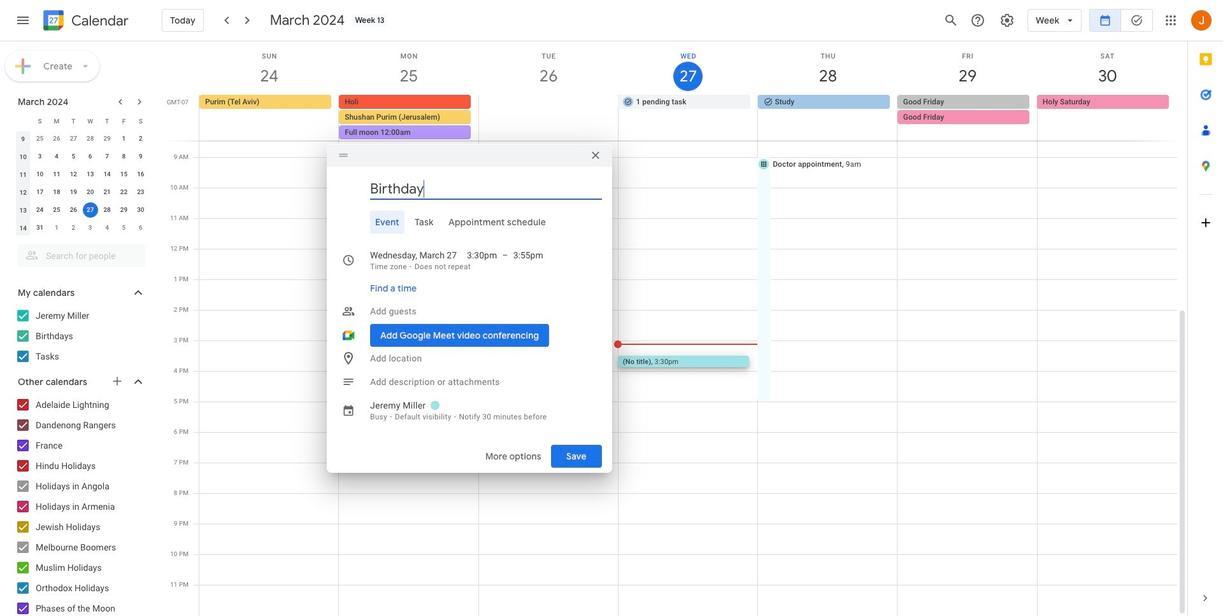 Task type: describe. For each thing, give the bounding box(es) containing it.
24 element
[[32, 203, 48, 218]]

april 5 element
[[116, 220, 132, 236]]

april 6 element
[[133, 220, 148, 236]]

6 element
[[83, 149, 98, 164]]

2 element
[[133, 131, 148, 147]]

settings menu image
[[1000, 13, 1015, 28]]

11 element
[[49, 167, 64, 182]]

20 element
[[83, 185, 98, 200]]

12 element
[[66, 167, 81, 182]]

3 element
[[32, 149, 48, 164]]

cell inside row group
[[82, 201, 99, 219]]

29 element
[[116, 203, 132, 218]]

26 element
[[66, 203, 81, 218]]

april 4 element
[[99, 220, 115, 236]]

27, today element
[[83, 203, 98, 218]]

april 3 element
[[83, 220, 98, 236]]

1 horizontal spatial tab list
[[1188, 41, 1223, 581]]

to element
[[502, 249, 508, 262]]

february 29 element
[[99, 131, 115, 147]]

28 element
[[99, 203, 115, 218]]

february 26 element
[[49, 131, 64, 147]]

february 25 element
[[32, 131, 48, 147]]

march 2024 grid
[[12, 112, 149, 237]]

other calendars list
[[3, 395, 158, 617]]

15 element
[[116, 167, 132, 182]]

row group inside "march 2024" grid
[[15, 130, 149, 237]]



Task type: locate. For each thing, give the bounding box(es) containing it.
7 element
[[99, 149, 115, 164]]

17 element
[[32, 185, 48, 200]]

my calendars list
[[3, 306, 158, 367]]

5 element
[[66, 149, 81, 164]]

main drawer image
[[15, 13, 31, 28]]

1 element
[[116, 131, 132, 147]]

grid
[[163, 41, 1188, 617]]

14 element
[[99, 167, 115, 182]]

23 element
[[133, 185, 148, 200]]

Search for people text field
[[25, 245, 138, 268]]

heading
[[69, 13, 129, 28]]

18 element
[[49, 185, 64, 200]]

add other calendars image
[[111, 375, 124, 388]]

heading inside "calendar" element
[[69, 13, 129, 28]]

Add title text field
[[370, 179, 602, 198]]

10 element
[[32, 167, 48, 182]]

13 element
[[83, 167, 98, 182]]

21 element
[[99, 185, 115, 200]]

february 28 element
[[83, 131, 98, 147]]

february 27 element
[[66, 131, 81, 147]]

22 element
[[116, 185, 132, 200]]

column header inside "march 2024" grid
[[15, 112, 31, 130]]

None search field
[[0, 240, 158, 268]]

tab list
[[1188, 41, 1223, 581], [337, 211, 602, 233]]

9 element
[[133, 149, 148, 164]]

cell
[[339, 95, 479, 141], [479, 95, 618, 141], [897, 95, 1037, 141], [82, 201, 99, 219]]

25 element
[[49, 203, 64, 218]]

16 element
[[133, 167, 148, 182]]

0 horizontal spatial tab list
[[337, 211, 602, 233]]

30 element
[[133, 203, 148, 218]]

row group
[[15, 130, 149, 237]]

31 element
[[32, 220, 48, 236]]

april 2 element
[[66, 220, 81, 236]]

4 element
[[49, 149, 64, 164]]

april 1 element
[[49, 220, 64, 236]]

column header
[[15, 112, 31, 130]]

19 element
[[66, 185, 81, 200]]

row
[[194, 95, 1188, 141], [15, 112, 149, 130], [15, 130, 149, 148], [15, 148, 149, 166], [15, 166, 149, 183], [15, 183, 149, 201], [15, 201, 149, 219], [15, 219, 149, 237]]

8 element
[[116, 149, 132, 164]]

calendar element
[[41, 8, 129, 36]]



Task type: vqa. For each thing, say whether or not it's contained in the screenshot.
today "button" at the left top of the page
no



